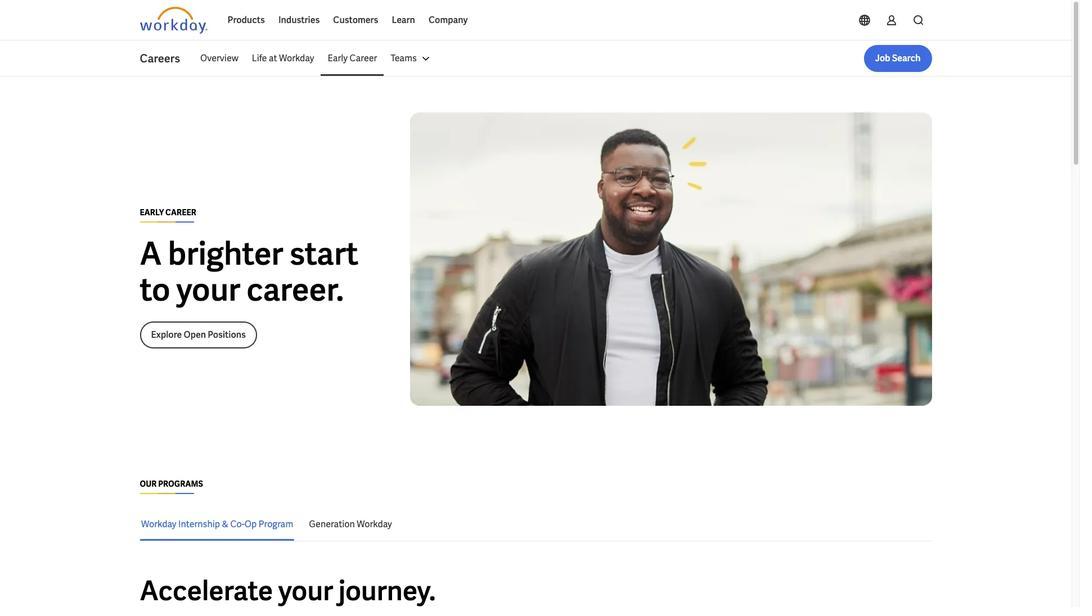 Task type: locate. For each thing, give the bounding box(es) containing it.
products
[[228, 14, 265, 26]]

products button
[[221, 7, 272, 34]]

co-
[[230, 519, 244, 531]]

early
[[140, 207, 164, 218]]

a
[[140, 233, 162, 274]]

workday
[[279, 52, 314, 64], [141, 519, 176, 531], [357, 519, 392, 531]]

search
[[893, 52, 921, 64]]

list
[[194, 45, 932, 72]]

early career
[[140, 207, 196, 218]]

menu
[[194, 45, 440, 72]]

1 horizontal spatial workday
[[279, 52, 314, 64]]

2 horizontal spatial workday
[[357, 519, 392, 531]]

early
[[328, 52, 348, 64]]

workday left internship
[[141, 519, 176, 531]]

positions
[[208, 329, 246, 341]]

career
[[350, 52, 377, 64]]

learn button
[[385, 7, 422, 34]]

to
[[140, 269, 170, 310]]

life at workday
[[252, 52, 314, 64]]

customers
[[333, 14, 378, 26]]

0 horizontal spatial workday
[[141, 519, 176, 531]]

workday inside life at workday link
[[279, 52, 314, 64]]

early career
[[328, 52, 377, 64]]

tab list
[[140, 508, 932, 541]]

a brighter start to your career.
[[140, 233, 359, 310]]

tab list containing workday internship & co-op program
[[140, 508, 932, 541]]

your
[[176, 269, 240, 310]]

overview
[[200, 52, 239, 64]]

overview link
[[194, 45, 245, 72]]

careers
[[140, 51, 180, 66]]

go to the homepage image
[[140, 7, 207, 34]]

customers button
[[327, 7, 385, 34]]

explore open positions link
[[140, 322, 257, 349]]

workday right generation
[[357, 519, 392, 531]]

workday right at
[[279, 52, 314, 64]]

explore
[[151, 329, 182, 341]]

at
[[269, 52, 277, 64]]



Task type: vqa. For each thing, say whether or not it's contained in the screenshot.
Overview LINK
yes



Task type: describe. For each thing, give the bounding box(es) containing it.
life
[[252, 52, 267, 64]]

explore open positions
[[151, 329, 246, 341]]

op
[[244, 519, 257, 531]]

program
[[258, 519, 293, 531]]

life at workday - workday careers image
[[410, 113, 932, 407]]

our
[[140, 480, 157, 490]]

job
[[876, 52, 891, 64]]

job search
[[876, 52, 921, 64]]

company button
[[422, 7, 475, 34]]

industries button
[[272, 7, 327, 34]]

generation
[[309, 519, 355, 531]]

job search link
[[864, 45, 932, 72]]

&
[[222, 519, 228, 531]]

internship
[[178, 519, 220, 531]]

start
[[290, 233, 359, 274]]

list containing overview
[[194, 45, 932, 72]]

our programs
[[140, 480, 203, 490]]

early career link
[[321, 45, 384, 72]]

company
[[429, 14, 468, 26]]

career.
[[247, 269, 344, 310]]

teams
[[391, 52, 417, 64]]

career
[[166, 207, 196, 218]]

teams button
[[384, 45, 440, 72]]

life at workday link
[[245, 45, 321, 72]]

open
[[184, 329, 206, 341]]

careers link
[[140, 51, 194, 66]]

learn
[[392, 14, 415, 26]]

brighter
[[168, 233, 283, 274]]

menu containing overview
[[194, 45, 440, 72]]

workday internship & co-op program
[[141, 519, 293, 531]]

generation workday
[[309, 519, 392, 531]]

workday inside 'workday internship & co-op program' tab
[[141, 519, 176, 531]]

industries
[[279, 14, 320, 26]]

workday internship & co-op program tab
[[140, 508, 294, 541]]

programs
[[158, 480, 203, 490]]



